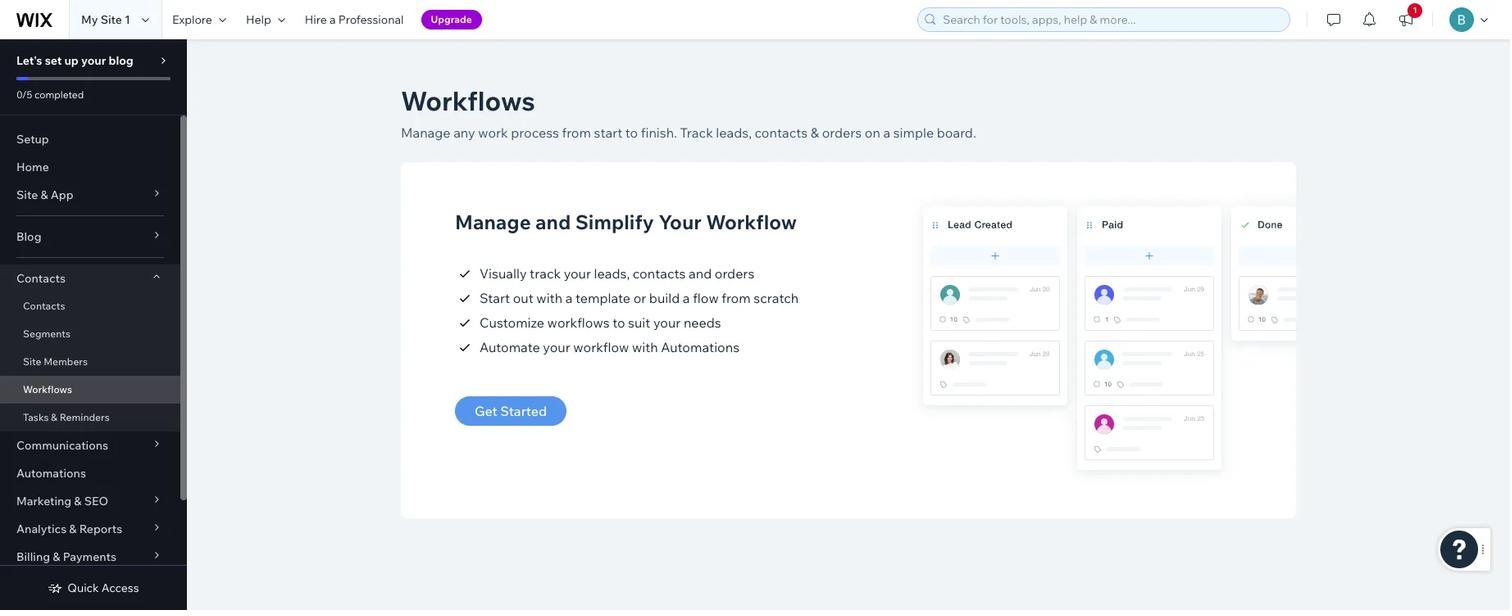 Task type: locate. For each thing, give the bounding box(es) containing it.
& for reminders
[[51, 412, 57, 424]]

contacts link
[[0, 293, 180, 321]]

hire a professional
[[305, 12, 404, 27]]

workflows
[[401, 84, 535, 117], [23, 384, 72, 396]]

automations
[[661, 340, 740, 356], [16, 467, 86, 481]]

0 horizontal spatial from
[[562, 125, 591, 141]]

manage
[[401, 125, 451, 141], [455, 210, 531, 235]]

0 vertical spatial contacts
[[16, 271, 66, 286]]

my
[[81, 12, 98, 27]]

site for site & app
[[16, 188, 38, 203]]

help
[[246, 12, 271, 27]]

members
[[44, 356, 88, 368]]

billing
[[16, 550, 50, 565]]

started
[[500, 403, 547, 420]]

1 vertical spatial leads,
[[594, 266, 630, 282]]

template
[[576, 290, 631, 307]]

to right start
[[626, 125, 638, 141]]

blog
[[109, 53, 134, 68]]

2 vertical spatial site
[[23, 356, 41, 368]]

customize workflows to suit your needs
[[480, 315, 721, 331]]

and
[[536, 210, 571, 235], [689, 266, 712, 282]]

workflows for workflows
[[23, 384, 72, 396]]

1 inside button
[[1413, 5, 1418, 16]]

0 vertical spatial workflows
[[401, 84, 535, 117]]

to
[[626, 125, 638, 141], [613, 315, 625, 331]]

site members link
[[0, 349, 180, 376]]

workflows
[[547, 315, 610, 331]]

0 vertical spatial automations
[[661, 340, 740, 356]]

seo
[[84, 494, 108, 509]]

site
[[101, 12, 122, 27], [16, 188, 38, 203], [23, 356, 41, 368]]

manage left "any"
[[401, 125, 451, 141]]

1 horizontal spatial orders
[[822, 125, 862, 141]]

Search for tools, apps, help & more... field
[[938, 8, 1285, 31]]

your right up
[[81, 53, 106, 68]]

1 vertical spatial workflows
[[23, 384, 72, 396]]

1 horizontal spatial from
[[722, 290, 751, 307]]

a up workflows
[[566, 290, 573, 307]]

1 vertical spatial with
[[632, 340, 658, 356]]

automate your workflow with automations
[[480, 340, 740, 356]]

workflows up "any"
[[401, 84, 535, 117]]

your down workflows
[[543, 340, 571, 356]]

contacts up segments on the left of page
[[23, 300, 65, 312]]

contacts inside workflows manage any work process from start to finish. track leads, contacts & orders on a simple board.
[[755, 125, 808, 141]]

automations up marketing
[[16, 467, 86, 481]]

segments
[[23, 328, 71, 340]]

orders
[[822, 125, 862, 141], [715, 266, 755, 282]]

1 vertical spatial from
[[722, 290, 751, 307]]

help button
[[236, 0, 295, 39]]

1 horizontal spatial and
[[689, 266, 712, 282]]

workflow
[[706, 210, 797, 235]]

& for app
[[41, 188, 48, 203]]

1 horizontal spatial leads,
[[716, 125, 752, 141]]

tasks & reminders
[[23, 412, 110, 424]]

& left "app"
[[41, 188, 48, 203]]

0 horizontal spatial 1
[[125, 12, 130, 27]]

& for payments
[[53, 550, 60, 565]]

contacts
[[16, 271, 66, 286], [23, 300, 65, 312]]

from left start
[[562, 125, 591, 141]]

flow
[[693, 290, 719, 307]]

automations down needs
[[661, 340, 740, 356]]

visually
[[480, 266, 527, 282]]

blog button
[[0, 223, 180, 251]]

track
[[680, 125, 713, 141]]

with
[[537, 290, 563, 307], [632, 340, 658, 356]]

1 vertical spatial contacts
[[633, 266, 686, 282]]

with down suit
[[632, 340, 658, 356]]

orders inside workflows manage any work process from start to finish. track leads, contacts & orders on a simple board.
[[822, 125, 862, 141]]

needs
[[684, 315, 721, 331]]

workflow
[[573, 340, 629, 356]]

0 vertical spatial from
[[562, 125, 591, 141]]

billing & payments button
[[0, 544, 180, 572]]

0 horizontal spatial manage
[[401, 125, 451, 141]]

1 horizontal spatial 1
[[1413, 5, 1418, 16]]

0 horizontal spatial leads,
[[594, 266, 630, 282]]

& inside dropdown button
[[74, 494, 82, 509]]

contacts inside dropdown button
[[16, 271, 66, 286]]

blog
[[16, 230, 41, 244]]

hire a professional link
[[295, 0, 414, 39]]

communications
[[16, 439, 108, 453]]

1 horizontal spatial contacts
[[755, 125, 808, 141]]

get
[[475, 403, 498, 420]]

0 horizontal spatial workflows
[[23, 384, 72, 396]]

0 vertical spatial contacts
[[755, 125, 808, 141]]

app
[[51, 188, 73, 203]]

0 vertical spatial and
[[536, 210, 571, 235]]

and up the flow
[[689, 266, 712, 282]]

1 horizontal spatial workflows
[[401, 84, 535, 117]]

0 horizontal spatial contacts
[[633, 266, 686, 282]]

0 vertical spatial leads,
[[716, 125, 752, 141]]

site inside dropdown button
[[16, 188, 38, 203]]

& right the billing
[[53, 550, 60, 565]]

leads, inside workflows manage any work process from start to finish. track leads, contacts & orders on a simple board.
[[716, 125, 752, 141]]

tasks
[[23, 412, 49, 424]]

contacts down blog
[[16, 271, 66, 286]]

marketing
[[16, 494, 71, 509]]

& left reports
[[69, 522, 77, 537]]

1 vertical spatial contacts
[[23, 300, 65, 312]]

customize
[[480, 315, 545, 331]]

home
[[16, 160, 49, 175]]

automations inside 'link'
[[16, 467, 86, 481]]

& inside "link"
[[51, 412, 57, 424]]

get started button
[[455, 397, 567, 426]]

workflows inside workflows manage any work process from start to finish. track leads, contacts & orders on a simple board.
[[401, 84, 535, 117]]

site right my on the top
[[101, 12, 122, 27]]

reports
[[79, 522, 122, 537]]

orders left on in the top of the page
[[822, 125, 862, 141]]

& left on in the top of the page
[[811, 125, 819, 141]]

from inside workflows manage any work process from start to finish. track leads, contacts & orders on a simple board.
[[562, 125, 591, 141]]

to left suit
[[613, 315, 625, 331]]

0 vertical spatial to
[[626, 125, 638, 141]]

site for site members
[[23, 356, 41, 368]]

board.
[[937, 125, 977, 141]]

0 vertical spatial manage
[[401, 125, 451, 141]]

& left seo
[[74, 494, 82, 509]]

& inside popup button
[[69, 522, 77, 537]]

0 horizontal spatial automations
[[16, 467, 86, 481]]

1 vertical spatial orders
[[715, 266, 755, 282]]

upgrade button
[[421, 10, 482, 30]]

let's
[[16, 53, 42, 68]]

1 horizontal spatial automations
[[661, 340, 740, 356]]

0 horizontal spatial with
[[537, 290, 563, 307]]

contacts
[[755, 125, 808, 141], [633, 266, 686, 282]]

from right the flow
[[722, 290, 751, 307]]

leads, up template
[[594, 266, 630, 282]]

your right track
[[564, 266, 591, 282]]

sidebar element
[[0, 39, 187, 611]]

segments link
[[0, 321, 180, 349]]

workflows inside the sidebar element
[[23, 384, 72, 396]]

0/5
[[16, 89, 32, 101]]

1 vertical spatial automations
[[16, 467, 86, 481]]

leads,
[[716, 125, 752, 141], [594, 266, 630, 282]]

upgrade
[[431, 13, 472, 25]]

& right tasks
[[51, 412, 57, 424]]

finish.
[[641, 125, 677, 141]]

workflows down site members in the bottom left of the page
[[23, 384, 72, 396]]

any
[[454, 125, 475, 141]]

and up track
[[536, 210, 571, 235]]

explore
[[172, 12, 212, 27]]

0 vertical spatial orders
[[822, 125, 862, 141]]

a right on in the top of the page
[[884, 125, 891, 141]]

with down track
[[537, 290, 563, 307]]

orders up the flow
[[715, 266, 755, 282]]

site down home
[[16, 188, 38, 203]]

process
[[511, 125, 559, 141]]

1 vertical spatial site
[[16, 188, 38, 203]]

a
[[330, 12, 336, 27], [884, 125, 891, 141], [566, 290, 573, 307], [683, 290, 690, 307]]

0 horizontal spatial orders
[[715, 266, 755, 282]]

manage up visually
[[455, 210, 531, 235]]

quick access button
[[48, 581, 139, 596]]

leads, right track
[[716, 125, 752, 141]]

site down segments on the left of page
[[23, 356, 41, 368]]

1 vertical spatial manage
[[455, 210, 531, 235]]

& inside 'popup button'
[[53, 550, 60, 565]]

1 vertical spatial and
[[689, 266, 712, 282]]

your
[[81, 53, 106, 68], [564, 266, 591, 282], [654, 315, 681, 331], [543, 340, 571, 356]]

& inside dropdown button
[[41, 188, 48, 203]]



Task type: vqa. For each thing, say whether or not it's contained in the screenshot.
Site corresponding to Site Members
yes



Task type: describe. For each thing, give the bounding box(es) containing it.
site & app
[[16, 188, 73, 203]]

build
[[649, 290, 680, 307]]

reminders
[[60, 412, 110, 424]]

automate
[[480, 340, 540, 356]]

to inside workflows manage any work process from start to finish. track leads, contacts & orders on a simple board.
[[626, 125, 638, 141]]

0/5 completed
[[16, 89, 84, 101]]

analytics & reports
[[16, 522, 122, 537]]

billing & payments
[[16, 550, 116, 565]]

contacts for contacts dropdown button
[[16, 271, 66, 286]]

scratch
[[754, 290, 799, 307]]

workflows manage any work process from start to finish. track leads, contacts & orders on a simple board.
[[401, 84, 977, 141]]

manage inside workflows manage any work process from start to finish. track leads, contacts & orders on a simple board.
[[401, 125, 451, 141]]

simplify
[[575, 210, 654, 235]]

simple
[[894, 125, 934, 141]]

start
[[480, 290, 510, 307]]

your inside the sidebar element
[[81, 53, 106, 68]]

visually track your leads, contacts and orders
[[480, 266, 755, 282]]

quick access
[[68, 581, 139, 596]]

suit
[[628, 315, 651, 331]]

up
[[64, 53, 79, 68]]

hire
[[305, 12, 327, 27]]

setup link
[[0, 125, 180, 153]]

out
[[513, 290, 534, 307]]

0 vertical spatial site
[[101, 12, 122, 27]]

analytics & reports button
[[0, 516, 180, 544]]

manage and simplify your workflow
[[455, 210, 797, 235]]

0 vertical spatial with
[[537, 290, 563, 307]]

& inside workflows manage any work process from start to finish. track leads, contacts & orders on a simple board.
[[811, 125, 819, 141]]

set
[[45, 53, 62, 68]]

contacts button
[[0, 265, 180, 293]]

contacts for contacts link
[[23, 300, 65, 312]]

a left the flow
[[683, 290, 690, 307]]

workflows link
[[0, 376, 180, 404]]

let's set up your blog
[[16, 53, 134, 68]]

on
[[865, 125, 881, 141]]

home link
[[0, 153, 180, 181]]

a right the hire
[[330, 12, 336, 27]]

& for seo
[[74, 494, 82, 509]]

access
[[102, 581, 139, 596]]

site & app button
[[0, 181, 180, 209]]

& for reports
[[69, 522, 77, 537]]

start
[[594, 125, 623, 141]]

1 vertical spatial to
[[613, 315, 625, 331]]

completed
[[34, 89, 84, 101]]

analytics
[[16, 522, 67, 537]]

or
[[634, 290, 646, 307]]

1 button
[[1388, 0, 1424, 39]]

setup
[[16, 132, 49, 147]]

track
[[530, 266, 561, 282]]

site members
[[23, 356, 88, 368]]

your down build
[[654, 315, 681, 331]]

1 horizontal spatial with
[[632, 340, 658, 356]]

professional
[[338, 12, 404, 27]]

work
[[478, 125, 508, 141]]

get started
[[475, 403, 547, 420]]

payments
[[63, 550, 116, 565]]

0 horizontal spatial and
[[536, 210, 571, 235]]

start out with a template or build a flow from scratch
[[480, 290, 799, 307]]

communications button
[[0, 432, 180, 460]]

my site 1
[[81, 12, 130, 27]]

marketing & seo
[[16, 494, 108, 509]]

workflows for workflows manage any work process from start to finish. track leads, contacts & orders on a simple board.
[[401, 84, 535, 117]]

quick
[[68, 581, 99, 596]]

1 horizontal spatial manage
[[455, 210, 531, 235]]

marketing & seo button
[[0, 488, 180, 516]]

a inside workflows manage any work process from start to finish. track leads, contacts & orders on a simple board.
[[884, 125, 891, 141]]

your
[[659, 210, 702, 235]]

tasks & reminders link
[[0, 404, 180, 432]]

automations link
[[0, 460, 180, 488]]



